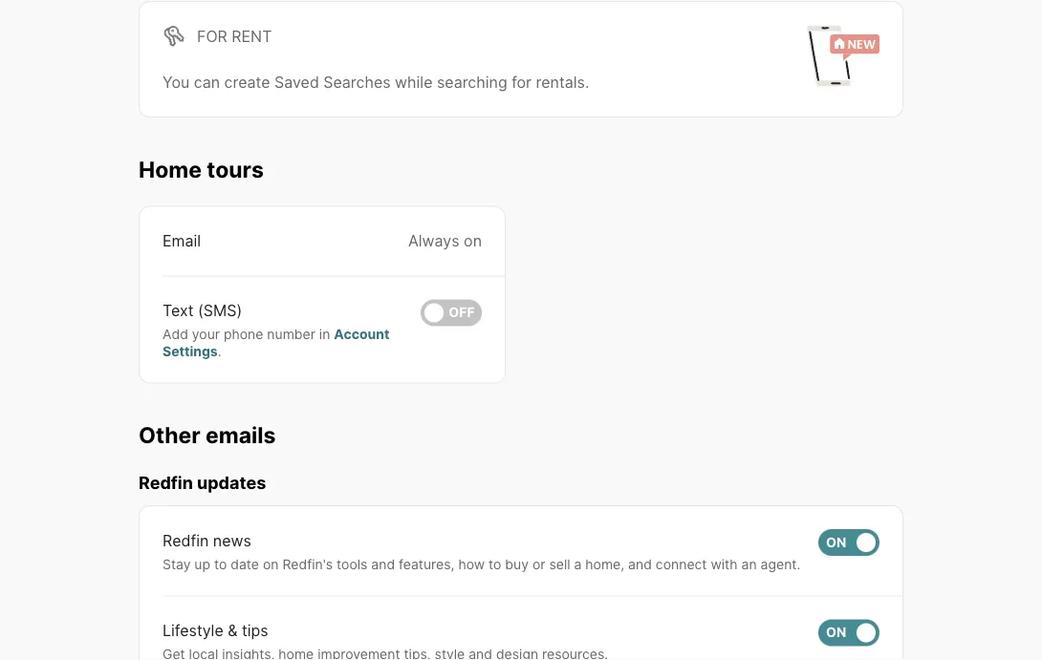 Task type: vqa. For each thing, say whether or not it's contained in the screenshot.
1
no



Task type: locate. For each thing, give the bounding box(es) containing it.
on right always
[[464, 232, 482, 251]]

and right home,
[[629, 557, 652, 573]]

1 and from the left
[[372, 557, 395, 573]]

on right date
[[263, 557, 279, 573]]

stay
[[163, 557, 191, 573]]

1 vertical spatial on
[[263, 557, 279, 573]]

home
[[139, 156, 202, 183]]

1 horizontal spatial to
[[489, 557, 502, 573]]

settings
[[163, 344, 218, 360]]

.
[[585, 73, 590, 92], [218, 344, 221, 360]]

text
[[163, 302, 194, 321]]

on
[[464, 232, 482, 251], [263, 557, 279, 573]]

with
[[711, 557, 738, 573]]

2 on from the top
[[826, 626, 847, 642]]

text (sms)
[[163, 302, 242, 321]]

for
[[512, 73, 532, 92]]

0 horizontal spatial to
[[214, 557, 227, 573]]

an
[[742, 557, 757, 573]]

email
[[163, 232, 201, 251]]

redfin inside redfin news stay up to date on redfin's tools and features, how to buy or sell a home, and connect with an agent.
[[163, 532, 209, 551]]

on for redfin news
[[826, 535, 847, 551]]

or
[[533, 557, 546, 573]]

home,
[[586, 557, 625, 573]]

. right for
[[585, 73, 590, 92]]

redfin's
[[283, 557, 333, 573]]

redfin down other
[[139, 473, 193, 494]]

lifestyle
[[163, 622, 224, 641]]

and right tools at the bottom of the page
[[372, 557, 395, 573]]

0 horizontal spatial .
[[218, 344, 221, 360]]

add your phone number in
[[163, 327, 334, 343]]

on
[[826, 535, 847, 551], [826, 626, 847, 642]]

tips
[[242, 622, 268, 641]]

1 to from the left
[[214, 557, 227, 573]]

0 vertical spatial redfin
[[139, 473, 193, 494]]

. down your
[[218, 344, 221, 360]]

on inside redfin news stay up to date on redfin's tools and features, how to buy or sell a home, and connect with an agent.
[[263, 557, 279, 573]]

phone
[[224, 327, 263, 343]]

0 vertical spatial on
[[826, 535, 847, 551]]

searching
[[437, 73, 508, 92]]

None checkbox
[[819, 530, 880, 557], [819, 621, 880, 647], [819, 530, 880, 557], [819, 621, 880, 647]]

for rent
[[197, 27, 272, 46]]

sell
[[549, 557, 571, 573]]

0 vertical spatial on
[[464, 232, 482, 251]]

redfin for redfin news stay up to date on redfin's tools and features, how to buy or sell a home, and connect with an agent.
[[163, 532, 209, 551]]

1 vertical spatial .
[[218, 344, 221, 360]]

1 vertical spatial redfin
[[163, 532, 209, 551]]

can
[[194, 73, 220, 92]]

1 on from the top
[[826, 535, 847, 551]]

1 vertical spatial on
[[826, 626, 847, 642]]

to left "buy"
[[489, 557, 502, 573]]

number
[[267, 327, 316, 343]]

&
[[228, 622, 238, 641]]

redfin
[[139, 473, 193, 494], [163, 532, 209, 551]]

0 horizontal spatial on
[[263, 557, 279, 573]]

2 to from the left
[[489, 557, 502, 573]]

2 and from the left
[[629, 557, 652, 573]]

you
[[163, 73, 190, 92]]

on for lifestyle & tips
[[826, 626, 847, 642]]

emails
[[206, 423, 276, 450]]

redfin up stay in the bottom of the page
[[163, 532, 209, 551]]

date
[[231, 557, 259, 573]]

None checkbox
[[421, 300, 482, 327]]

off
[[449, 305, 475, 322]]

a
[[574, 557, 582, 573]]

to
[[214, 557, 227, 573], [489, 557, 502, 573]]

news
[[213, 532, 251, 551]]

1 horizontal spatial and
[[629, 557, 652, 573]]

lifestyle & tips
[[163, 622, 268, 641]]

add
[[163, 327, 188, 343]]

and
[[372, 557, 395, 573], [629, 557, 652, 573]]

0 horizontal spatial and
[[372, 557, 395, 573]]

0 vertical spatial .
[[585, 73, 590, 92]]

to right the up at bottom left
[[214, 557, 227, 573]]

connect
[[656, 557, 707, 573]]

how
[[459, 557, 485, 573]]



Task type: describe. For each thing, give the bounding box(es) containing it.
home tours
[[139, 156, 264, 183]]

tools
[[337, 557, 368, 573]]

other emails
[[139, 423, 276, 450]]

create
[[224, 73, 270, 92]]

updates
[[197, 473, 266, 494]]

features,
[[399, 557, 455, 573]]

while
[[395, 73, 433, 92]]

in
[[319, 327, 330, 343]]

buy
[[505, 557, 529, 573]]

(sms)
[[198, 302, 242, 321]]

1 horizontal spatial on
[[464, 232, 482, 251]]

other
[[139, 423, 201, 450]]

redfin news stay up to date on redfin's tools and features, how to buy or sell a home, and connect with an agent.
[[163, 532, 801, 573]]

rentals
[[536, 73, 585, 92]]

redfin updates
[[139, 473, 266, 494]]

redfin for redfin updates
[[139, 473, 193, 494]]

your
[[192, 327, 220, 343]]

1 horizontal spatial .
[[585, 73, 590, 92]]

for
[[197, 27, 227, 46]]

always on
[[408, 232, 482, 251]]

agent.
[[761, 557, 801, 573]]

saved
[[275, 73, 319, 92]]

you can create saved searches while searching for rentals .
[[163, 73, 590, 92]]

rent
[[232, 27, 272, 46]]

account
[[334, 327, 390, 343]]

searches
[[324, 73, 391, 92]]

up
[[195, 557, 210, 573]]

account settings link
[[163, 327, 390, 360]]

tours
[[207, 156, 264, 183]]

account settings
[[163, 327, 390, 360]]

always
[[408, 232, 460, 251]]



